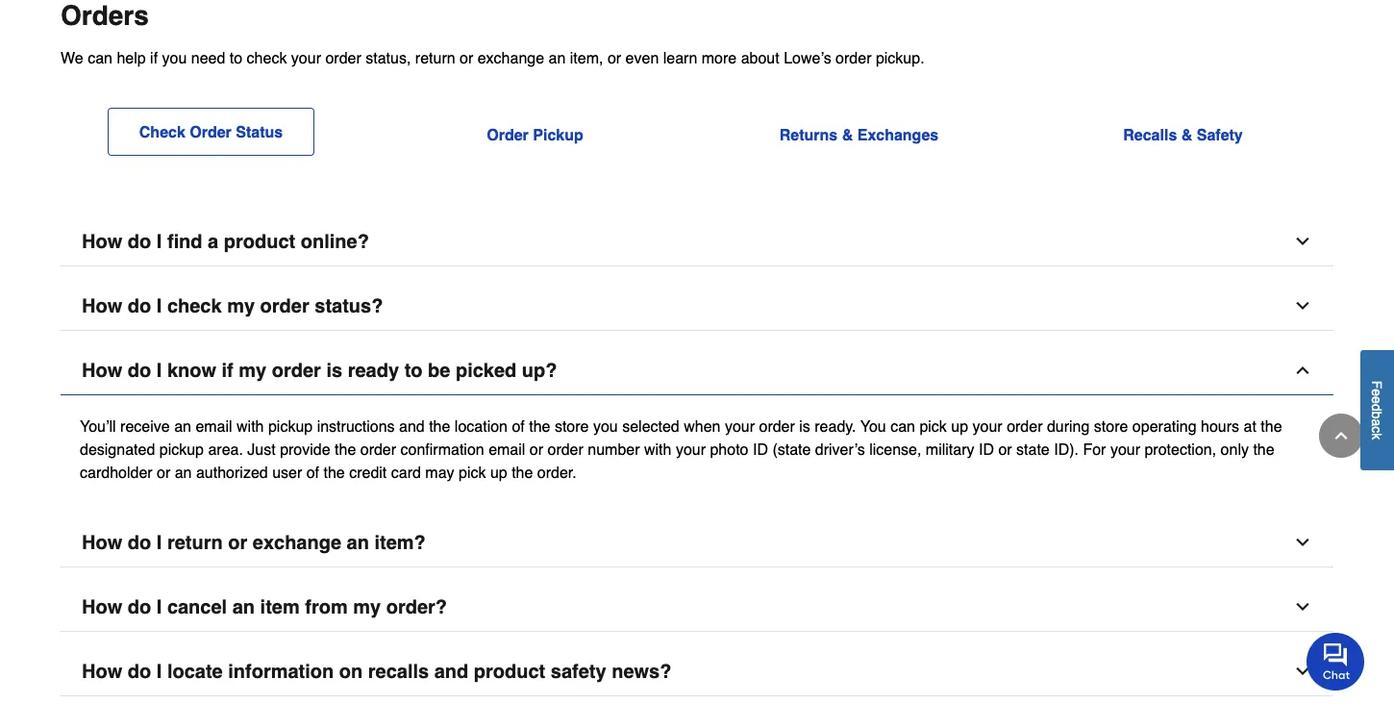 Task type: vqa. For each thing, say whether or not it's contained in the screenshot.
Lowe's PRO's Lowe's
no



Task type: locate. For each thing, give the bounding box(es) containing it.
6 how from the top
[[82, 660, 122, 682]]

1 vertical spatial chevron down image
[[1294, 597, 1313, 617]]

pick up military
[[920, 417, 947, 435]]

1 chevron down image from the top
[[1294, 296, 1313, 315]]

chevron down image inside how do i return or exchange an item? button
[[1294, 533, 1313, 552]]

5 how from the top
[[82, 596, 122, 618]]

1 vertical spatial check
[[167, 295, 222, 317]]

you left need
[[162, 49, 187, 66]]

1 vertical spatial chevron down image
[[1294, 533, 1313, 552]]

1 vertical spatial product
[[474, 660, 546, 682]]

my inside button
[[353, 596, 381, 618]]

0 vertical spatial of
[[512, 417, 525, 435]]

the down at
[[1254, 440, 1275, 458]]

3 i from the top
[[157, 359, 162, 381]]

0 vertical spatial check
[[247, 49, 287, 66]]

0 vertical spatial return
[[415, 49, 455, 66]]

if right 'help'
[[150, 49, 158, 66]]

1 horizontal spatial is
[[799, 417, 811, 435]]

1 horizontal spatial a
[[1370, 419, 1385, 426]]

0 horizontal spatial of
[[307, 463, 319, 481]]

can up 'license,'
[[891, 417, 916, 435]]

pickup down receive
[[159, 440, 204, 458]]

0 vertical spatial email
[[196, 417, 232, 435]]

order up order.
[[548, 440, 584, 458]]

e up d
[[1370, 389, 1385, 396]]

product up how do i check my order status?
[[224, 230, 295, 252]]

i inside "button"
[[157, 359, 162, 381]]

chevron down image
[[1294, 296, 1313, 315], [1294, 533, 1313, 552]]

order left pickup
[[487, 126, 529, 143]]

3 do from the top
[[128, 359, 151, 381]]

0 horizontal spatial return
[[167, 531, 223, 554]]

how for how do i locate information on recalls and product safety news?
[[82, 660, 122, 682]]

pickup
[[533, 126, 584, 143]]

2 i from the top
[[157, 295, 162, 317]]

the left order.
[[512, 463, 533, 481]]

1 vertical spatial pick
[[459, 463, 486, 481]]

0 vertical spatial chevron up image
[[1294, 361, 1313, 380]]

0 horizontal spatial product
[[224, 230, 295, 252]]

1 horizontal spatial to
[[405, 359, 423, 381]]

up
[[951, 417, 969, 435], [490, 463, 508, 481]]

pickup up 'provide'
[[268, 417, 313, 435]]

check up know
[[167, 295, 222, 317]]

1 do from the top
[[128, 230, 151, 252]]

or inside how do i return or exchange an item? button
[[228, 531, 247, 554]]

chevron down image
[[1294, 232, 1313, 251], [1294, 597, 1313, 617], [1294, 662, 1313, 681]]

chevron down image for product
[[1294, 662, 1313, 681]]

how inside how do i return or exchange an item? button
[[82, 531, 122, 554]]

1 horizontal spatial and
[[434, 660, 469, 682]]

order.
[[537, 463, 577, 481]]

exchange up item
[[253, 531, 341, 554]]

d
[[1370, 404, 1385, 411]]

1 horizontal spatial up
[[951, 417, 969, 435]]

how
[[82, 230, 122, 252], [82, 295, 122, 317], [82, 359, 122, 381], [82, 531, 122, 554], [82, 596, 122, 618], [82, 660, 122, 682]]

1 vertical spatial my
[[239, 359, 267, 381]]

your right for
[[1111, 440, 1141, 458]]

order left ready
[[272, 359, 321, 381]]

to right need
[[230, 49, 243, 66]]

my inside "button"
[[239, 359, 267, 381]]

0 vertical spatial is
[[326, 359, 343, 381]]

order left status?
[[260, 295, 309, 317]]

k
[[1370, 433, 1385, 440]]

confirmation
[[401, 440, 484, 458]]

i for cancel
[[157, 596, 162, 618]]

selected
[[622, 417, 680, 435]]

0 vertical spatial chevron down image
[[1294, 232, 1313, 251]]

to inside how do i know if my order is ready to be picked up? "button"
[[405, 359, 423, 381]]

an left item,
[[549, 49, 566, 66]]

1 vertical spatial chevron up image
[[1332, 426, 1351, 445]]

more
[[702, 49, 737, 66]]

receive
[[120, 417, 170, 435]]

chevron down image for how do i return or exchange an item?
[[1294, 533, 1313, 552]]

1 vertical spatial you
[[593, 417, 618, 435]]

4 do from the top
[[128, 531, 151, 554]]

can right we
[[88, 49, 112, 66]]

product inside button
[[224, 230, 295, 252]]

chat invite button image
[[1307, 632, 1366, 691]]

1 vertical spatial can
[[891, 417, 916, 435]]

1 vertical spatial with
[[644, 440, 672, 458]]

is left ready
[[326, 359, 343, 381]]

pick right may in the bottom left of the page
[[459, 463, 486, 481]]

1 horizontal spatial pick
[[920, 417, 947, 435]]

be
[[428, 359, 450, 381]]

chevron down image inside the how do i locate information on recalls and product safety news? button
[[1294, 662, 1313, 681]]

email down location
[[489, 440, 525, 458]]

2 vertical spatial my
[[353, 596, 381, 618]]

2 e from the top
[[1370, 396, 1385, 404]]

1 horizontal spatial exchange
[[478, 49, 544, 66]]

pickup
[[268, 417, 313, 435], [159, 440, 204, 458]]

is up (state
[[799, 417, 811, 435]]

1 & from the left
[[842, 126, 853, 143]]

5 i from the top
[[157, 596, 162, 618]]

0 horizontal spatial can
[[88, 49, 112, 66]]

0 horizontal spatial a
[[208, 230, 219, 252]]

order right the check at the left top of the page
[[190, 123, 232, 140]]

0 horizontal spatial is
[[326, 359, 343, 381]]

1 horizontal spatial if
[[222, 359, 233, 381]]

0 vertical spatial chevron down image
[[1294, 296, 1313, 315]]

do inside "button"
[[128, 359, 151, 381]]

1 horizontal spatial store
[[1094, 417, 1129, 435]]

return up cancel
[[167, 531, 223, 554]]

3 chevron down image from the top
[[1294, 662, 1313, 681]]

and inside button
[[434, 660, 469, 682]]

1 horizontal spatial email
[[489, 440, 525, 458]]

store
[[555, 417, 589, 435], [1094, 417, 1129, 435]]

check order status link
[[108, 108, 315, 156]]

0 vertical spatial to
[[230, 49, 243, 66]]

0 horizontal spatial up
[[490, 463, 508, 481]]

how inside how do i know if my order is ready to be picked up? "button"
[[82, 359, 122, 381]]

order inside button
[[260, 295, 309, 317]]

0 vertical spatial a
[[208, 230, 219, 252]]

1 horizontal spatial id
[[979, 440, 994, 458]]

2 how from the top
[[82, 295, 122, 317]]

6 do from the top
[[128, 660, 151, 682]]

during
[[1047, 417, 1090, 435]]

my right know
[[239, 359, 267, 381]]

1 chevron down image from the top
[[1294, 232, 1313, 251]]

1 vertical spatial and
[[434, 660, 469, 682]]

recalls & safety link
[[1124, 126, 1243, 143]]

exchange
[[478, 49, 544, 66], [253, 531, 341, 554]]

item
[[260, 596, 300, 618]]

0 vertical spatial and
[[399, 417, 425, 435]]

0 horizontal spatial exchange
[[253, 531, 341, 554]]

the
[[429, 417, 450, 435], [529, 417, 551, 435], [1261, 417, 1283, 435], [335, 440, 356, 458], [1254, 440, 1275, 458], [324, 463, 345, 481], [512, 463, 533, 481]]

chevron up image left f e e d b a c k button
[[1294, 361, 1313, 380]]

and for the
[[399, 417, 425, 435]]

3 how from the top
[[82, 359, 122, 381]]

my down how do i find a product online?
[[227, 295, 255, 317]]

1 vertical spatial if
[[222, 359, 233, 381]]

ready
[[348, 359, 399, 381]]

my
[[227, 295, 255, 317], [239, 359, 267, 381], [353, 596, 381, 618]]

how inside how do i cancel an item from my order? button
[[82, 596, 122, 618]]

even
[[626, 49, 659, 66]]

1 vertical spatial pickup
[[159, 440, 204, 458]]

return inside how do i return or exchange an item? button
[[167, 531, 223, 554]]

and right recalls
[[434, 660, 469, 682]]

1 vertical spatial exchange
[[253, 531, 341, 554]]

an inside how do i return or exchange an item? button
[[347, 531, 369, 554]]

2 do from the top
[[128, 295, 151, 317]]

0 vertical spatial product
[[224, 230, 295, 252]]

check inside button
[[167, 295, 222, 317]]

with down selected
[[644, 440, 672, 458]]

you inside the you'll receive an email with pickup instructions and the location of the store you selected when your order is ready. you can pick up your order during store operating hours at the designated pickup area. just provide the order confirmation email or order number with your photo id (state driver's license, military id or state id). for your protection, only the cardholder or an authorized user of the credit card may pick up the order.
[[593, 417, 618, 435]]

0 vertical spatial exchange
[[478, 49, 544, 66]]

0 horizontal spatial to
[[230, 49, 243, 66]]

i for check
[[157, 295, 162, 317]]

you up number
[[593, 417, 618, 435]]

orders
[[61, 0, 149, 31]]

of down 'provide'
[[307, 463, 319, 481]]

order pickup
[[487, 126, 584, 143]]

2 & from the left
[[1182, 126, 1193, 143]]

with up "just"
[[237, 417, 264, 435]]

chevron up image left k
[[1332, 426, 1351, 445]]

chevron down image inside how do i cancel an item from my order? button
[[1294, 597, 1313, 617]]

up up military
[[951, 417, 969, 435]]

how do i know if my order is ready to be picked up?
[[82, 359, 557, 381]]

2 chevron down image from the top
[[1294, 533, 1313, 552]]

2 vertical spatial chevron down image
[[1294, 662, 1313, 681]]

how for how do i know if my order is ready to be picked up?
[[82, 359, 122, 381]]

a right find
[[208, 230, 219, 252]]

an right receive
[[174, 417, 191, 435]]

item,
[[570, 49, 603, 66]]

how inside how do i check my order status? button
[[82, 295, 122, 317]]

0 horizontal spatial &
[[842, 126, 853, 143]]

0 horizontal spatial id
[[753, 440, 768, 458]]

& left safety
[[1182, 126, 1193, 143]]

military
[[926, 440, 975, 458]]

0 vertical spatial you
[[162, 49, 187, 66]]

status,
[[366, 49, 411, 66]]

1 horizontal spatial you
[[593, 417, 618, 435]]

check
[[247, 49, 287, 66], [167, 295, 222, 317]]

area.
[[208, 440, 243, 458]]

product left safety
[[474, 660, 546, 682]]

number
[[588, 440, 640, 458]]

chevron up image
[[1294, 361, 1313, 380], [1332, 426, 1351, 445]]

order left status,
[[325, 49, 361, 66]]

0 horizontal spatial you
[[162, 49, 187, 66]]

and inside the you'll receive an email with pickup instructions and the location of the store you selected when your order is ready. you can pick up your order during store operating hours at the designated pickup area. just provide the order confirmation email or order number with your photo id (state driver's license, military id or state id). for your protection, only the cardholder or an authorized user of the credit card may pick up the order.
[[399, 417, 425, 435]]

up down location
[[490, 463, 508, 481]]

1 horizontal spatial &
[[1182, 126, 1193, 143]]

4 i from the top
[[157, 531, 162, 554]]

2 id from the left
[[979, 440, 994, 458]]

check right need
[[247, 49, 287, 66]]

state
[[1017, 440, 1050, 458]]

recalls & safety
[[1124, 126, 1243, 143]]

chevron down image for order?
[[1294, 597, 1313, 617]]

1 horizontal spatial pickup
[[268, 417, 313, 435]]

or up the how do i cancel an item from my order? in the bottom of the page
[[228, 531, 247, 554]]

operating
[[1133, 417, 1197, 435]]

how inside how do i find a product online? button
[[82, 230, 122, 252]]

1 horizontal spatial with
[[644, 440, 672, 458]]

the up confirmation
[[429, 417, 450, 435]]

user
[[272, 463, 302, 481]]

return
[[415, 49, 455, 66], [167, 531, 223, 554]]

status?
[[315, 295, 383, 317]]

0 horizontal spatial store
[[555, 417, 589, 435]]

do for find
[[128, 230, 151, 252]]

0 horizontal spatial if
[[150, 49, 158, 66]]

5 do from the top
[[128, 596, 151, 618]]

do
[[128, 230, 151, 252], [128, 295, 151, 317], [128, 359, 151, 381], [128, 531, 151, 554], [128, 596, 151, 618], [128, 660, 151, 682]]

order up (state
[[759, 417, 795, 435]]

an left item
[[232, 596, 255, 618]]

how for how do i return or exchange an item?
[[82, 531, 122, 554]]

0 horizontal spatial pickup
[[159, 440, 204, 458]]

0 vertical spatial with
[[237, 417, 264, 435]]

6 i from the top
[[157, 660, 162, 682]]

a up k
[[1370, 419, 1385, 426]]

chevron down image inside how do i check my order status? button
[[1294, 296, 1313, 315]]

provide
[[280, 440, 330, 458]]

of
[[512, 417, 525, 435], [307, 463, 319, 481]]

is
[[326, 359, 343, 381], [799, 417, 811, 435]]

ready.
[[815, 417, 857, 435]]

1 vertical spatial a
[[1370, 419, 1385, 426]]

1 how from the top
[[82, 230, 122, 252]]

id).
[[1054, 440, 1079, 458]]

and
[[399, 417, 425, 435], [434, 660, 469, 682]]

1 horizontal spatial chevron up image
[[1332, 426, 1351, 445]]

0 vertical spatial pick
[[920, 417, 947, 435]]

cancel
[[167, 596, 227, 618]]

1 vertical spatial is
[[799, 417, 811, 435]]

you'll receive an email with pickup instructions and the location of the store you selected when your order is ready. you can pick up your order during store operating hours at the designated pickup area. just provide the order confirmation email or order number with your photo id (state driver's license, military id or state id). for your protection, only the cardholder or an authorized user of the credit card may pick up the order.
[[80, 417, 1283, 481]]

can
[[88, 49, 112, 66], [891, 417, 916, 435]]

1 horizontal spatial product
[[474, 660, 546, 682]]

of right location
[[512, 417, 525, 435]]

0 vertical spatial my
[[227, 295, 255, 317]]

0 horizontal spatial and
[[399, 417, 425, 435]]

help
[[117, 49, 146, 66]]

order?
[[386, 596, 447, 618]]

location
[[455, 417, 508, 435]]

1 vertical spatial return
[[167, 531, 223, 554]]

if inside "button"
[[222, 359, 233, 381]]

1 horizontal spatial order
[[487, 126, 529, 143]]

1 vertical spatial to
[[405, 359, 423, 381]]

a
[[208, 230, 219, 252], [1370, 419, 1385, 426]]

0 vertical spatial if
[[150, 49, 158, 66]]

how do i know if my order is ready to be picked up? button
[[61, 346, 1334, 395]]

0 vertical spatial can
[[88, 49, 112, 66]]

do for know
[[128, 359, 151, 381]]

card
[[391, 463, 421, 481]]

1 vertical spatial of
[[307, 463, 319, 481]]

2 chevron down image from the top
[[1294, 597, 1313, 617]]

do for locate
[[128, 660, 151, 682]]

to left 'be'
[[405, 359, 423, 381]]

product
[[224, 230, 295, 252], [474, 660, 546, 682]]

i for return
[[157, 531, 162, 554]]

1 e from the top
[[1370, 389, 1385, 396]]

b
[[1370, 411, 1385, 419]]

0 horizontal spatial chevron up image
[[1294, 361, 1313, 380]]

id left (state
[[753, 440, 768, 458]]

& right returns
[[842, 126, 853, 143]]

product inside button
[[474, 660, 546, 682]]

and up confirmation
[[399, 417, 425, 435]]

email
[[196, 417, 232, 435], [489, 440, 525, 458]]

order
[[325, 49, 361, 66], [836, 49, 872, 66], [260, 295, 309, 317], [272, 359, 321, 381], [759, 417, 795, 435], [1007, 417, 1043, 435], [360, 440, 396, 458], [548, 440, 584, 458]]

return right status,
[[415, 49, 455, 66]]

returns & exchanges link
[[780, 126, 939, 143]]

how inside button
[[82, 660, 122, 682]]

my right from
[[353, 596, 381, 618]]

0 horizontal spatial check
[[167, 295, 222, 317]]

i for locate
[[157, 660, 162, 682]]

store up number
[[555, 417, 589, 435]]

if right know
[[222, 359, 233, 381]]

an inside how do i cancel an item from my order? button
[[232, 596, 255, 618]]

1 horizontal spatial can
[[891, 417, 916, 435]]

email up the 'area.'
[[196, 417, 232, 435]]

4 how from the top
[[82, 531, 122, 554]]

license,
[[870, 440, 922, 458]]

store up for
[[1094, 417, 1129, 435]]

exchange left item,
[[478, 49, 544, 66]]

f e e d b a c k button
[[1361, 350, 1395, 470]]

0 horizontal spatial with
[[237, 417, 264, 435]]

1 i from the top
[[157, 230, 162, 252]]

an left item?
[[347, 531, 369, 554]]

id right military
[[979, 440, 994, 458]]

e up b
[[1370, 396, 1385, 404]]

or right cardholder
[[157, 463, 170, 481]]

your
[[291, 49, 321, 66], [725, 417, 755, 435], [973, 417, 1003, 435], [676, 440, 706, 458], [1111, 440, 1141, 458]]

order
[[190, 123, 232, 140], [487, 126, 529, 143]]

a inside button
[[1370, 419, 1385, 426]]



Task type: describe. For each thing, give the bounding box(es) containing it.
do for check
[[128, 295, 151, 317]]

scroll to top element
[[1320, 414, 1364, 458]]

how do i cancel an item from my order?
[[82, 596, 447, 618]]

0 horizontal spatial email
[[196, 417, 232, 435]]

information
[[228, 660, 334, 682]]

check
[[139, 123, 185, 140]]

do for return
[[128, 531, 151, 554]]

status
[[236, 123, 283, 140]]

i for know
[[157, 359, 162, 381]]

photo
[[710, 440, 749, 458]]

recalls
[[1124, 126, 1177, 143]]

picked
[[456, 359, 517, 381]]

recalls
[[368, 660, 429, 682]]

1 id from the left
[[753, 440, 768, 458]]

the up order.
[[529, 417, 551, 435]]

i for find
[[157, 230, 162, 252]]

item?
[[375, 531, 426, 554]]

safety
[[1197, 126, 1243, 143]]

how for how do i find a product online?
[[82, 230, 122, 252]]

you'll
[[80, 417, 116, 435]]

you
[[861, 417, 886, 435]]

is inside the you'll receive an email with pickup instructions and the location of the store you selected when your order is ready. you can pick up your order during store operating hours at the designated pickup area. just provide the order confirmation email or order number with your photo id (state driver's license, military id or state id). for your protection, only the cardholder or an authorized user of the credit card may pick up the order.
[[799, 417, 811, 435]]

f e e d b a c k
[[1370, 380, 1385, 440]]

your left status,
[[291, 49, 321, 66]]

driver's
[[815, 440, 865, 458]]

is inside "button"
[[326, 359, 343, 381]]

1 horizontal spatial of
[[512, 417, 525, 435]]

exchange inside button
[[253, 531, 341, 554]]

how for how do i check my order status?
[[82, 295, 122, 317]]

1 store from the left
[[555, 417, 589, 435]]

about
[[741, 49, 780, 66]]

how do i cancel an item from my order? button
[[61, 583, 1334, 632]]

may
[[425, 463, 454, 481]]

how do i find a product online? button
[[61, 217, 1334, 266]]

a inside button
[[208, 230, 219, 252]]

chevron down image inside how do i find a product online? button
[[1294, 232, 1313, 251]]

cardholder
[[80, 463, 153, 481]]

find
[[167, 230, 202, 252]]

locate
[[167, 660, 223, 682]]

up?
[[522, 359, 557, 381]]

for
[[1083, 440, 1106, 458]]

how do i locate information on recalls and product safety news?
[[82, 660, 672, 682]]

we
[[61, 49, 83, 66]]

need
[[191, 49, 225, 66]]

c
[[1370, 426, 1385, 433]]

do for cancel
[[128, 596, 151, 618]]

how do i return or exchange an item? button
[[61, 518, 1334, 567]]

know
[[167, 359, 216, 381]]

only
[[1221, 440, 1249, 458]]

from
[[305, 596, 348, 618]]

instructions
[[317, 417, 395, 435]]

2 store from the left
[[1094, 417, 1129, 435]]

0 horizontal spatial order
[[190, 123, 232, 140]]

authorized
[[196, 463, 268, 481]]

how for how do i cancel an item from my order?
[[82, 596, 122, 618]]

how do i find a product online?
[[82, 230, 369, 252]]

can inside the you'll receive an email with pickup instructions and the location of the store you selected when your order is ready. you can pick up your order during store operating hours at the designated pickup area. just provide the order confirmation email or order number with your photo id (state driver's license, military id or state id). for your protection, only the cardholder or an authorized user of the credit card may pick up the order.
[[891, 417, 916, 435]]

1 vertical spatial email
[[489, 440, 525, 458]]

when
[[684, 417, 721, 435]]

credit
[[349, 463, 387, 481]]

or up order.
[[530, 440, 543, 458]]

check order status
[[139, 123, 283, 140]]

we can help if you need to check your order status, return or exchange an item, or even learn more about lowe's order pickup.
[[61, 49, 925, 66]]

lowe's
[[784, 49, 832, 66]]

returns
[[780, 126, 838, 143]]

(state
[[773, 440, 811, 458]]

your up military
[[973, 417, 1003, 435]]

0 vertical spatial pickup
[[268, 417, 313, 435]]

protection,
[[1145, 440, 1217, 458]]

an left authorized on the bottom
[[175, 463, 192, 481]]

my inside button
[[227, 295, 255, 317]]

how do i locate information on recalls and product safety news? button
[[61, 647, 1334, 696]]

pickup.
[[876, 49, 925, 66]]

order inside "button"
[[272, 359, 321, 381]]

1 horizontal spatial return
[[415, 49, 455, 66]]

the right at
[[1261, 417, 1283, 435]]

chevron up image inside how do i know if my order is ready to be picked up? "button"
[[1294, 361, 1313, 380]]

on
[[339, 660, 363, 682]]

& for recalls
[[1182, 126, 1193, 143]]

learn
[[663, 49, 698, 66]]

news?
[[612, 660, 672, 682]]

your up photo at the bottom right
[[725, 417, 755, 435]]

and for product
[[434, 660, 469, 682]]

designated
[[80, 440, 155, 458]]

how do i return or exchange an item?
[[82, 531, 426, 554]]

f
[[1370, 380, 1385, 389]]

& for returns
[[842, 126, 853, 143]]

how do i check my order status?
[[82, 295, 383, 317]]

1 vertical spatial up
[[490, 463, 508, 481]]

chevron down image for how do i check my order status?
[[1294, 296, 1313, 315]]

the down instructions
[[335, 440, 356, 458]]

0 vertical spatial up
[[951, 417, 969, 435]]

exchanges
[[858, 126, 939, 143]]

how do i check my order status? button
[[61, 282, 1334, 331]]

1 horizontal spatial check
[[247, 49, 287, 66]]

or right item,
[[608, 49, 621, 66]]

or left state
[[999, 440, 1012, 458]]

safety
[[551, 660, 607, 682]]

chevron up image inside scroll to top element
[[1332, 426, 1351, 445]]

order up credit
[[360, 440, 396, 458]]

order right lowe's
[[836, 49, 872, 66]]

hours
[[1201, 417, 1240, 435]]

online?
[[301, 230, 369, 252]]

your down when
[[676, 440, 706, 458]]

just
[[248, 440, 276, 458]]

or right status,
[[460, 49, 473, 66]]

order pickup link
[[487, 126, 584, 143]]

order up state
[[1007, 417, 1043, 435]]

returns & exchanges
[[780, 126, 939, 143]]

the left credit
[[324, 463, 345, 481]]

0 horizontal spatial pick
[[459, 463, 486, 481]]

at
[[1244, 417, 1257, 435]]



